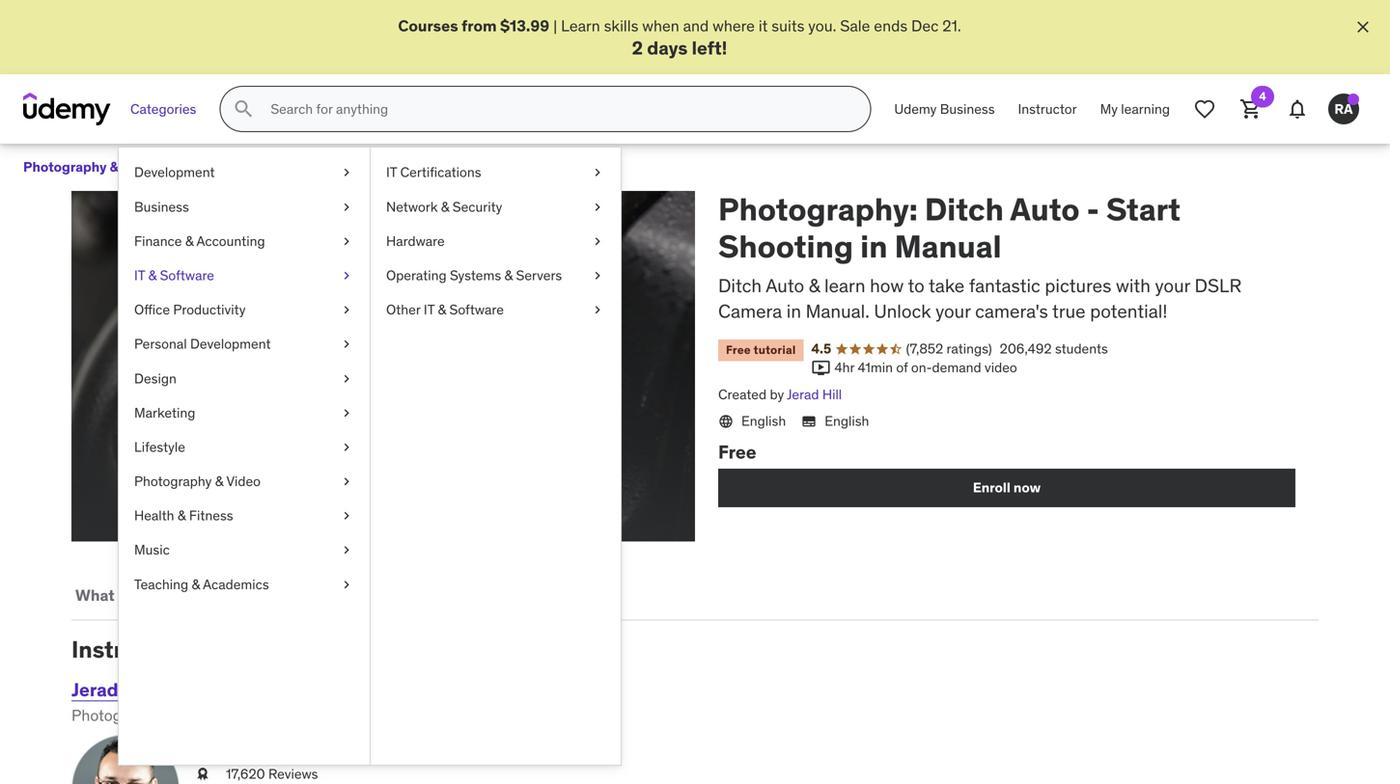Task type: vqa. For each thing, say whether or not it's contained in the screenshot.
language learning Element
no



Task type: describe. For each thing, give the bounding box(es) containing it.
xsmall image for photography & video
[[339, 473, 354, 492]]

pictures
[[1045, 274, 1112, 297]]

xsmall image for teaching & academics
[[339, 576, 354, 595]]

demand
[[932, 359, 982, 377]]

enroll
[[973, 479, 1011, 497]]

1 vertical spatial instructor
[[71, 636, 182, 665]]

xsmall image for development
[[339, 163, 354, 182]]

21.
[[943, 16, 961, 36]]

start
[[1107, 190, 1181, 229]]

operating systems & servers link
[[371, 259, 621, 293]]

17,620 reviews
[[226, 766, 318, 783]]

it for it & software
[[134, 267, 145, 284]]

shooting
[[718, 227, 854, 266]]

xsmall image for it & software
[[339, 266, 354, 285]]

preview this course
[[311, 507, 455, 527]]

1 vertical spatial ditch
[[718, 274, 762, 297]]

learn inside the 'photography: ditch auto - start shooting in manual ditch auto & learn how to take fantastic pictures with your dslr camera in manual. unlock your camera's true potential!'
[[825, 274, 866, 297]]

enroll now
[[973, 479, 1041, 497]]

how
[[870, 274, 904, 297]]

security
[[453, 198, 502, 216]]

& inside "link"
[[185, 233, 194, 250]]

design
[[134, 370, 177, 387]]

small image
[[811, 359, 831, 378]]

tutorial
[[754, 343, 796, 358]]

accounting
[[196, 233, 265, 250]]

it
[[759, 16, 768, 36]]

where
[[713, 16, 755, 36]]

other it & software
[[386, 301, 504, 319]]

my learning
[[1100, 100, 1170, 118]]

1 vertical spatial reviews
[[268, 766, 318, 783]]

photography: ditch auto - start shooting in manual ditch auto & learn how to take fantastic pictures with your dslr camera in manual. unlock your camera's true potential!
[[718, 190, 1242, 323]]

what you'll learn
[[75, 586, 198, 606]]

xsmall image for lifestyle
[[339, 438, 354, 457]]

you have alerts image
[[1348, 94, 1359, 105]]

manual.
[[806, 300, 870, 323]]

hill inside jerad hill photography, web designer, online marketer, husband, father
[[123, 679, 151, 702]]

& left "servers"
[[505, 267, 513, 284]]

marketer,
[[318, 706, 384, 726]]

& inside the 'photography: ditch auto - start shooting in manual ditch auto & learn how to take fantastic pictures with your dslr camera in manual. unlock your camera's true potential!'
[[809, 274, 820, 297]]

on-
[[911, 359, 932, 377]]

xsmall image for finance & accounting
[[339, 232, 354, 251]]

hardware link
[[371, 224, 621, 259]]

17,620
[[226, 766, 265, 783]]

free tutorial
[[726, 343, 796, 358]]

0 vertical spatial development
[[134, 164, 215, 181]]

take
[[929, 274, 965, 297]]

jerad inside jerad hill photography, web designer, online marketer, husband, father
[[71, 679, 118, 702]]

& down udemy image
[[110, 159, 118, 176]]

instructor link
[[1007, 86, 1089, 132]]

udemy business
[[894, 100, 995, 118]]

1 vertical spatial in
[[787, 300, 801, 323]]

marketing
[[134, 404, 195, 422]]

it & software link
[[119, 259, 370, 293]]

office
[[134, 301, 170, 319]]

wishlist image
[[1193, 98, 1217, 121]]

courses
[[398, 16, 458, 36]]

network
[[386, 198, 438, 216]]

0 horizontal spatial video
[[121, 159, 158, 176]]

(7,852
[[906, 340, 943, 358]]

Search for anything text field
[[267, 93, 847, 126]]

what you'll learn button
[[71, 573, 202, 619]]

instructor inside 'link'
[[1018, 100, 1077, 118]]

lifestyle link
[[119, 431, 370, 465]]

xsmall image for it certifications
[[590, 163, 605, 182]]

certifications
[[400, 164, 481, 181]]

fitness
[[189, 508, 233, 525]]

ra
[[1335, 100, 1353, 118]]

operating
[[386, 267, 447, 284]]

1 vertical spatial development
[[190, 336, 271, 353]]

xsmall image for other it & software
[[590, 301, 605, 320]]

teaching & academics link
[[119, 568, 370, 602]]

photography,
[[71, 706, 163, 726]]

1 vertical spatial photography & video
[[134, 473, 261, 491]]

business inside business link
[[134, 198, 189, 216]]

music
[[134, 542, 170, 559]]

camera's
[[975, 300, 1048, 323]]

dec
[[911, 16, 939, 36]]

development link
[[119, 156, 370, 190]]

(7,852 ratings)
[[906, 340, 992, 358]]

xsmall image for office productivity
[[339, 301, 354, 320]]

course language image
[[718, 414, 734, 430]]

potential!
[[1090, 300, 1168, 323]]

camera
[[718, 300, 782, 323]]

you'll
[[118, 586, 157, 606]]

it certifications link
[[371, 156, 621, 190]]

& up the office
[[148, 267, 157, 284]]

41min
[[858, 359, 893, 377]]

by
[[770, 386, 784, 404]]

1 horizontal spatial jerad
[[787, 386, 819, 404]]

shopping cart with 4 items image
[[1240, 98, 1263, 121]]

close image
[[1354, 17, 1373, 37]]

udemy
[[894, 100, 937, 118]]

other
[[386, 301, 421, 319]]

$13.99
[[500, 16, 550, 36]]

now
[[1014, 479, 1041, 497]]

web
[[167, 706, 198, 726]]

xsmall image for personal development
[[339, 335, 354, 354]]

left!
[[692, 36, 727, 59]]

servers
[[516, 267, 562, 284]]

other it & software link
[[371, 293, 621, 327]]

created by jerad hill
[[718, 386, 842, 404]]

husband,
[[387, 706, 453, 726]]

online
[[270, 706, 315, 726]]

it certifications
[[386, 164, 481, 181]]

ends
[[874, 16, 908, 36]]

courses from $13.99 | learn skills when and where it suits you. sale ends dec 21. 2 days left!
[[398, 16, 961, 59]]

my learning link
[[1089, 86, 1182, 132]]

xsmall image for design
[[339, 370, 354, 388]]

reviews inside button
[[357, 586, 418, 606]]

enroll now button
[[718, 469, 1296, 508]]

manual
[[895, 227, 1002, 266]]

of
[[896, 359, 908, 377]]

jerad hill photography, web designer, online marketer, husband, father
[[71, 679, 502, 726]]

systems
[[450, 267, 501, 284]]



Task type: locate. For each thing, give the bounding box(es) containing it.
preview this course button
[[71, 191, 695, 542]]

development down office productivity link
[[190, 336, 271, 353]]

learn
[[825, 274, 866, 297], [161, 586, 198, 606]]

xsmall image inside operating systems & servers link
[[590, 266, 605, 285]]

206,492
[[1000, 340, 1052, 358]]

4hr 41min of on-demand video
[[835, 359, 1017, 377]]

& right health
[[178, 508, 186, 525]]

4hr
[[835, 359, 855, 377]]

1 horizontal spatial video
[[226, 473, 261, 491]]

1 horizontal spatial photography link
[[288, 156, 371, 180]]

xsmall image inside marketing link
[[339, 404, 354, 423]]

teaching
[[134, 576, 188, 594]]

ratings)
[[947, 340, 992, 358]]

it for it certifications
[[386, 164, 397, 181]]

music link
[[119, 534, 370, 568]]

& up the fitness in the bottom of the page
[[215, 473, 223, 491]]

& right teaching on the bottom of page
[[192, 576, 200, 594]]

ditch up take
[[925, 190, 1004, 229]]

health & fitness
[[134, 508, 233, 525]]

1 horizontal spatial hill
[[822, 386, 842, 404]]

2 english from the left
[[825, 413, 869, 430]]

personal development link
[[119, 327, 370, 362]]

operating systems & servers
[[386, 267, 562, 284]]

hill down small 'image'
[[822, 386, 842, 404]]

0 vertical spatial in
[[860, 227, 888, 266]]

2 horizontal spatial it
[[424, 301, 435, 319]]

office productivity
[[134, 301, 246, 319]]

0 horizontal spatial business
[[134, 198, 189, 216]]

dslr
[[1195, 274, 1242, 297]]

xsmall image inside it certifications link
[[590, 163, 605, 182]]

xsmall image inside design link
[[339, 370, 354, 388]]

design link
[[119, 362, 370, 396]]

photography & video link down udemy image
[[23, 156, 158, 180]]

xsmall image inside the teaching & academics link
[[339, 576, 354, 595]]

1 vertical spatial learn
[[161, 586, 198, 606]]

to
[[908, 274, 925, 297]]

xsmall image inside it & software link
[[339, 266, 354, 285]]

instructor down what you'll learn button
[[71, 636, 182, 665]]

0 horizontal spatial your
[[936, 300, 971, 323]]

xsmall image inside office productivity link
[[339, 301, 354, 320]]

father
[[457, 706, 502, 726]]

your down take
[[936, 300, 971, 323]]

network & security link
[[371, 190, 621, 224]]

& left security
[[441, 198, 449, 216]]

2 vertical spatial it
[[424, 301, 435, 319]]

reviews right 17,620
[[268, 766, 318, 783]]

free left tutorial
[[726, 343, 751, 358]]

1 horizontal spatial auto
[[1010, 190, 1080, 229]]

xsmall image for network & security
[[590, 198, 605, 217]]

auto left -
[[1010, 190, 1080, 229]]

preview
[[311, 507, 370, 527]]

1 horizontal spatial in
[[860, 227, 888, 266]]

4 link
[[1228, 86, 1274, 132]]

0 horizontal spatial photography link
[[181, 156, 265, 180]]

notifications image
[[1286, 98, 1309, 121]]

0 horizontal spatial in
[[787, 300, 801, 323]]

development
[[134, 164, 215, 181], [190, 336, 271, 353]]

jerad hill link
[[787, 386, 842, 404], [71, 679, 151, 702]]

software up 'office productivity' at left
[[160, 267, 214, 284]]

&
[[110, 159, 118, 176], [441, 198, 449, 216], [185, 233, 194, 250], [148, 267, 157, 284], [505, 267, 513, 284], [809, 274, 820, 297], [438, 301, 446, 319], [215, 473, 223, 491], [178, 508, 186, 525], [192, 576, 200, 594]]

instructor left my
[[1018, 100, 1077, 118]]

1 vertical spatial auto
[[766, 274, 804, 297]]

learn
[[561, 16, 600, 36]]

& right other
[[438, 301, 446, 319]]

& right finance
[[185, 233, 194, 250]]

categories button
[[119, 86, 208, 132]]

1 photography link from the left
[[181, 156, 265, 180]]

submit search image
[[232, 98, 255, 121]]

0 horizontal spatial jerad hill link
[[71, 679, 151, 702]]

unlock
[[874, 300, 931, 323]]

0 vertical spatial photography & video
[[23, 159, 158, 176]]

xsmall image for music
[[339, 541, 354, 560]]

jerad
[[787, 386, 819, 404], [71, 679, 118, 702]]

video down lifestyle link
[[226, 473, 261, 491]]

course content button
[[217, 573, 338, 619]]

0 horizontal spatial software
[[160, 267, 214, 284]]

1 vertical spatial photography & video link
[[119, 465, 370, 499]]

photography:
[[718, 190, 918, 229]]

0 vertical spatial auto
[[1010, 190, 1080, 229]]

photography link
[[181, 156, 265, 180], [288, 156, 371, 180]]

1 vertical spatial jerad hill link
[[71, 679, 151, 702]]

1 horizontal spatial reviews
[[357, 586, 418, 606]]

true
[[1052, 300, 1086, 323]]

0 horizontal spatial learn
[[161, 586, 198, 606]]

0 vertical spatial instructor
[[1018, 100, 1077, 118]]

my
[[1100, 100, 1118, 118]]

|
[[553, 16, 557, 36]]

in up how
[[860, 227, 888, 266]]

xsmall image inside business link
[[339, 198, 354, 217]]

0 vertical spatial jerad hill link
[[787, 386, 842, 404]]

xsmall image for health & fitness
[[339, 507, 354, 526]]

1 horizontal spatial instructor
[[1018, 100, 1077, 118]]

it & software
[[134, 267, 214, 284]]

xsmall image inside "development" link
[[339, 163, 354, 182]]

video down categories dropdown button
[[121, 159, 158, 176]]

learn inside button
[[161, 586, 198, 606]]

0 vertical spatial jerad
[[787, 386, 819, 404]]

1 horizontal spatial english
[[825, 413, 869, 430]]

xsmall image inside health & fitness link
[[339, 507, 354, 526]]

0 horizontal spatial it
[[134, 267, 145, 284]]

xsmall image
[[162, 160, 177, 176], [590, 163, 605, 182], [339, 198, 354, 217], [590, 198, 605, 217], [590, 232, 605, 251], [339, 266, 354, 285], [339, 404, 354, 423], [339, 473, 354, 492], [339, 541, 354, 560], [195, 766, 210, 785]]

free for free tutorial
[[726, 343, 751, 358]]

business inside "udemy business" "link"
[[940, 100, 995, 118]]

finance
[[134, 233, 182, 250]]

0 vertical spatial photography & video link
[[23, 156, 158, 180]]

4
[[1259, 89, 1266, 104]]

it up the office
[[134, 267, 145, 284]]

with
[[1116, 274, 1151, 297]]

xsmall image
[[339, 163, 354, 182], [339, 232, 354, 251], [590, 266, 605, 285], [339, 301, 354, 320], [590, 301, 605, 320], [339, 335, 354, 354], [339, 370, 354, 388], [339, 438, 354, 457], [339, 507, 354, 526], [339, 576, 354, 595]]

health & fitness link
[[119, 499, 370, 534]]

1 vertical spatial video
[[226, 473, 261, 491]]

xsmall image inside music link
[[339, 541, 354, 560]]

ditch
[[925, 190, 1004, 229], [718, 274, 762, 297]]

learn up manual.
[[825, 274, 866, 297]]

1 horizontal spatial it
[[386, 164, 397, 181]]

1 english from the left
[[742, 413, 786, 430]]

0 vertical spatial your
[[1155, 274, 1190, 297]]

marketing link
[[119, 396, 370, 431]]

xsmall image for operating systems & servers
[[590, 266, 605, 285]]

0 horizontal spatial english
[[742, 413, 786, 430]]

1 vertical spatial jerad
[[71, 679, 118, 702]]

1 horizontal spatial business
[[940, 100, 995, 118]]

1 vertical spatial free
[[718, 441, 757, 464]]

photography & video up health & fitness
[[134, 473, 261, 491]]

development down categories dropdown button
[[134, 164, 215, 181]]

ditch up camera
[[718, 274, 762, 297]]

xsmall image for hardware
[[590, 232, 605, 251]]

ra link
[[1321, 86, 1367, 132]]

1 vertical spatial hill
[[123, 679, 151, 702]]

categories
[[130, 100, 196, 118]]

0 vertical spatial hill
[[822, 386, 842, 404]]

software down systems
[[449, 301, 504, 319]]

0 vertical spatial ditch
[[925, 190, 1004, 229]]

0 vertical spatial software
[[160, 267, 214, 284]]

course
[[221, 586, 273, 606]]

english right closed captions image
[[825, 413, 869, 430]]

reviews button
[[353, 573, 422, 619]]

xsmall image inside lifestyle link
[[339, 438, 354, 457]]

1 vertical spatial your
[[936, 300, 971, 323]]

closed captions image
[[802, 414, 817, 430]]

sale
[[840, 16, 870, 36]]

finance & accounting link
[[119, 224, 370, 259]]

xsmall image inside other it & software link
[[590, 301, 605, 320]]

it
[[386, 164, 397, 181], [134, 267, 145, 284], [424, 301, 435, 319]]

1 horizontal spatial software
[[449, 301, 504, 319]]

hill up photography,
[[123, 679, 151, 702]]

fantastic
[[969, 274, 1041, 297]]

1 vertical spatial it
[[134, 267, 145, 284]]

1 horizontal spatial jerad hill link
[[787, 386, 842, 404]]

0 horizontal spatial jerad
[[71, 679, 118, 702]]

0 horizontal spatial auto
[[766, 274, 804, 297]]

reviews down this on the bottom
[[357, 586, 418, 606]]

it right other
[[424, 301, 435, 319]]

productivity
[[173, 301, 246, 319]]

1 horizontal spatial your
[[1155, 274, 1190, 297]]

business link
[[119, 190, 370, 224]]

jerad hill link down small 'image'
[[787, 386, 842, 404]]

skills
[[604, 16, 639, 36]]

1 horizontal spatial learn
[[825, 274, 866, 297]]

personal
[[134, 336, 187, 353]]

0 vertical spatial video
[[121, 159, 158, 176]]

health
[[134, 508, 174, 525]]

in up tutorial
[[787, 300, 801, 323]]

business
[[940, 100, 995, 118], [134, 198, 189, 216]]

photography & video link up the fitness in the bottom of the page
[[119, 465, 370, 499]]

xsmall image inside "photography & video" link
[[339, 473, 354, 492]]

0 vertical spatial business
[[940, 100, 995, 118]]

4.5
[[811, 340, 832, 358]]

content
[[276, 586, 334, 606]]

0 horizontal spatial ditch
[[718, 274, 762, 297]]

0 horizontal spatial reviews
[[268, 766, 318, 783]]

this
[[374, 507, 402, 527]]

when
[[642, 16, 679, 36]]

your right with at the top of page
[[1155, 274, 1190, 297]]

1 vertical spatial software
[[449, 301, 504, 319]]

xsmall image for marketing
[[339, 404, 354, 423]]

xsmall image for business
[[339, 198, 354, 217]]

free for free
[[718, 441, 757, 464]]

in
[[860, 227, 888, 266], [787, 300, 801, 323]]

xsmall image inside network & security link
[[590, 198, 605, 217]]

jerad right by
[[787, 386, 819, 404]]

& up manual.
[[809, 274, 820, 297]]

business right udemy
[[940, 100, 995, 118]]

0 vertical spatial free
[[726, 343, 751, 358]]

xsmall image inside hardware link
[[590, 232, 605, 251]]

learn right you'll
[[161, 586, 198, 606]]

network & security
[[386, 198, 502, 216]]

-
[[1087, 190, 1100, 229]]

days
[[647, 36, 688, 59]]

teaching & academics
[[134, 576, 269, 594]]

jerad up photography,
[[71, 679, 118, 702]]

free down course language image at the right bottom
[[718, 441, 757, 464]]

0 vertical spatial it
[[386, 164, 397, 181]]

academics
[[203, 576, 269, 594]]

photography
[[23, 159, 107, 176], [181, 159, 265, 176], [288, 159, 371, 176], [134, 473, 212, 491]]

0 vertical spatial learn
[[825, 274, 866, 297]]

learning
[[1121, 100, 1170, 118]]

photography & video down udemy image
[[23, 159, 158, 176]]

business up finance
[[134, 198, 189, 216]]

it up network
[[386, 164, 397, 181]]

xsmall image inside personal development link
[[339, 335, 354, 354]]

software
[[160, 267, 214, 284], [449, 301, 504, 319]]

0 vertical spatial reviews
[[357, 586, 418, 606]]

jerad hill link up photography,
[[71, 679, 151, 702]]

auto down the shooting
[[766, 274, 804, 297]]

1 horizontal spatial ditch
[[925, 190, 1004, 229]]

udemy image
[[23, 93, 111, 126]]

2 photography link from the left
[[288, 156, 371, 180]]

xsmall image inside finance & accounting "link"
[[339, 232, 354, 251]]

what
[[75, 586, 115, 606]]

english down by
[[742, 413, 786, 430]]

0 horizontal spatial hill
[[123, 679, 151, 702]]

0 horizontal spatial instructor
[[71, 636, 182, 665]]

1 vertical spatial business
[[134, 198, 189, 216]]



